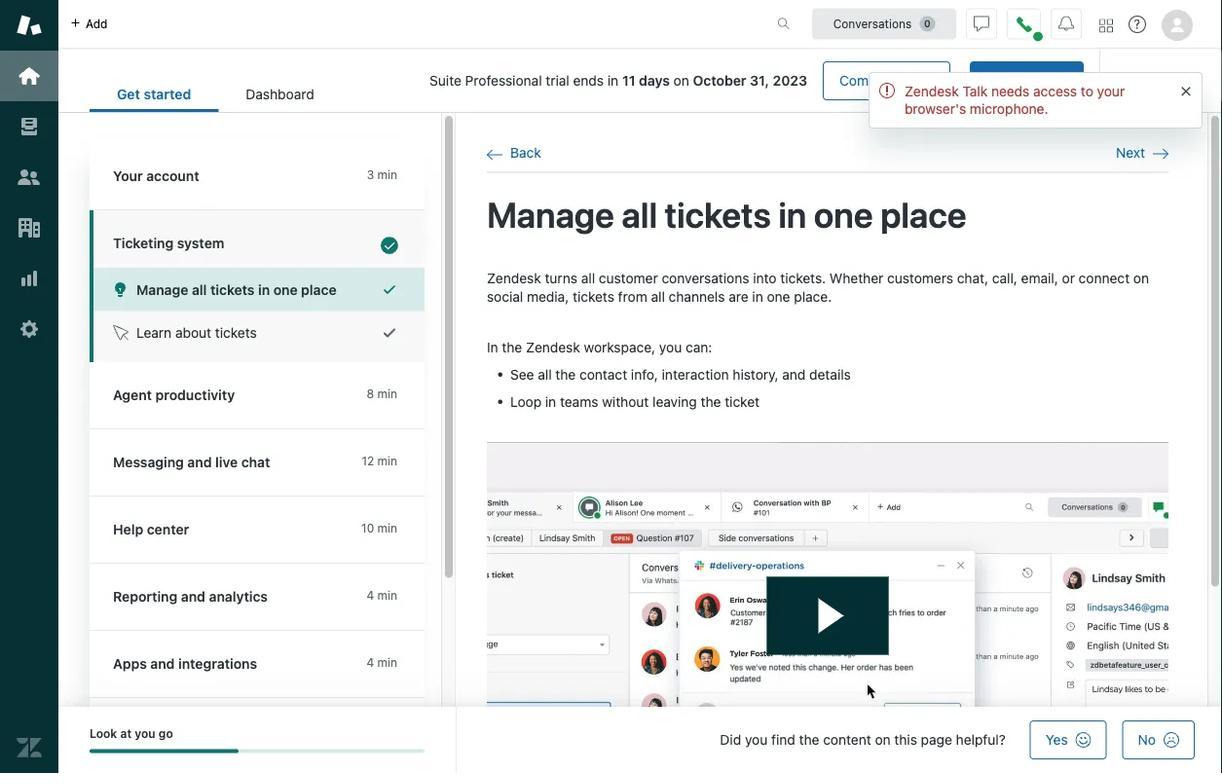 Task type: locate. For each thing, give the bounding box(es) containing it.
professional
[[465, 73, 542, 89]]

tickets inside zendesk turns all customer conversations into tickets. whether customers chat, call, email, or connect on social media, tickets from all channels are in one place.
[[573, 289, 614, 305]]

in left 11
[[607, 73, 619, 89]]

all up learn about tickets
[[192, 281, 207, 297]]

the
[[502, 339, 522, 355], [555, 366, 576, 382], [701, 393, 721, 409], [799, 732, 819, 748]]

in inside zendesk turns all customer conversations into tickets. whether customers chat, call, email, or connect on social media, tickets from all channels are in one place.
[[752, 289, 763, 305]]

ticketing system
[[113, 235, 224, 251]]

0 vertical spatial on
[[673, 73, 689, 89]]

in right the are
[[752, 289, 763, 305]]

october
[[693, 73, 746, 89]]

and left details
[[782, 366, 806, 382]]

customers image
[[17, 165, 42, 190]]

page
[[921, 732, 952, 748]]

min inside your account heading
[[377, 168, 397, 182]]

0 horizontal spatial place
[[301, 281, 337, 297]]

in
[[487, 339, 498, 355]]

helpful?
[[956, 732, 1006, 748]]

trial for your
[[1045, 73, 1068, 89]]

suite professional trial ends in 11 days on october 31, 2023
[[430, 73, 807, 89]]

the up teams
[[555, 366, 576, 382]]

you left can:
[[659, 339, 682, 355]]

1 min from the top
[[377, 168, 397, 182]]

all right 'from'
[[651, 289, 665, 305]]

add
[[86, 17, 108, 31]]

0 vertical spatial manage all tickets in one place
[[487, 194, 967, 235]]

now
[[1165, 73, 1191, 89]]

and inside region
[[782, 366, 806, 382]]

the right in
[[502, 339, 522, 355]]

messaging
[[113, 454, 184, 470]]

button displays agent's chat status as invisible. image
[[974, 16, 989, 32]]

manage all tickets in one place inside button
[[136, 281, 337, 297]]

find
[[771, 732, 795, 748]]

tickets up "learn about tickets" button
[[210, 281, 255, 297]]

look at you go
[[90, 727, 173, 741]]

tab list
[[90, 76, 342, 112]]

and right apps
[[150, 656, 175, 672]]

1 4 min from the top
[[367, 589, 397, 602]]

tickets down turns
[[573, 289, 614, 305]]

8 min
[[367, 387, 397, 401]]

footer containing did you find the content on this page helpful?
[[58, 707, 1222, 773]]

no
[[1138, 732, 1156, 748]]

talk
[[963, 83, 988, 99]]

trial
[[1045, 73, 1068, 89], [546, 73, 569, 89]]

tickets.
[[780, 270, 826, 286]]

center
[[147, 521, 189, 538]]

4 min from the top
[[377, 521, 397, 535]]

1 vertical spatial manage all tickets in one place
[[136, 281, 337, 297]]

2 4 min from the top
[[367, 656, 397, 669]]

0 vertical spatial 4
[[367, 589, 374, 602]]

0 horizontal spatial trial
[[546, 73, 569, 89]]

footer
[[58, 707, 1222, 773]]

min for messaging and live chat
[[377, 454, 397, 468]]

place.
[[794, 289, 832, 305]]

min
[[377, 168, 397, 182], [377, 387, 397, 401], [377, 454, 397, 468], [377, 521, 397, 535], [377, 589, 397, 602], [377, 656, 397, 669]]

and for reporting and analytics
[[181, 589, 205, 605]]

trial left ends
[[546, 73, 569, 89]]

1 vertical spatial manage
[[136, 281, 188, 297]]

one up "learn about tickets" button
[[273, 281, 298, 297]]

0 vertical spatial zendesk
[[905, 83, 959, 99]]

dashboard
[[246, 86, 314, 102]]

chat
[[241, 454, 270, 470]]

and
[[782, 366, 806, 382], [187, 454, 212, 470], [181, 589, 205, 605], [150, 656, 175, 672]]

1 horizontal spatial you
[[659, 339, 682, 355]]

into
[[753, 270, 777, 286]]

main element
[[0, 0, 58, 773]]

see all the contact info, interaction history, and details
[[510, 366, 851, 382]]

on
[[673, 73, 689, 89], [1133, 270, 1149, 286], [875, 732, 891, 748]]

browser's
[[905, 101, 966, 117]]

manage
[[487, 194, 614, 235], [136, 281, 188, 297]]

connect
[[1079, 270, 1130, 286]]

email,
[[1021, 270, 1058, 286]]

tickets
[[665, 194, 771, 235], [210, 281, 255, 297], [573, 289, 614, 305], [215, 325, 257, 341]]

3 min from the top
[[377, 454, 397, 468]]

notifications image
[[1058, 16, 1074, 32]]

1 horizontal spatial trial
[[1045, 73, 1068, 89]]

admin image
[[17, 316, 42, 342]]

needs
[[991, 83, 1030, 99]]

social
[[487, 289, 523, 305]]

zendesk
[[905, 83, 959, 99], [487, 270, 541, 286], [526, 339, 580, 355]]

region
[[487, 268, 1168, 773]]

ticket
[[725, 393, 760, 409]]

1 horizontal spatial your
[[1097, 83, 1125, 99]]

region containing zendesk turns all customer conversations into tickets. whether customers chat, call, email, or connect on social media, tickets from all channels are in one place.
[[487, 268, 1168, 773]]

learn about tickets
[[136, 325, 257, 341]]

zendesk up social
[[487, 270, 541, 286]]

zendesk for zendesk turns all customer conversations into tickets. whether customers chat, call, email, or connect on social media, tickets from all channels are in one place.
[[487, 270, 541, 286]]

4 for reporting and analytics
[[367, 589, 374, 602]]

0 horizontal spatial on
[[673, 73, 689, 89]]

min for apps and integrations
[[377, 656, 397, 669]]

on left this
[[875, 732, 891, 748]]

all right turns
[[581, 270, 595, 286]]

zendesk up browser's
[[905, 83, 959, 99]]

zendesk talk needs access to your browser's microphone.
[[905, 83, 1125, 117]]

manage all tickets in one place up "learn about tickets" button
[[136, 281, 337, 297]]

and left live
[[187, 454, 212, 470]]

2 vertical spatial on
[[875, 732, 891, 748]]

tickets inside button
[[210, 281, 255, 297]]

0 horizontal spatial one
[[273, 281, 298, 297]]

conversations
[[833, 17, 912, 31]]

or
[[1062, 270, 1075, 286]]

tickets right about
[[215, 325, 257, 341]]

chat now button
[[1116, 61, 1206, 100]]

video element
[[487, 442, 1168, 773]]

place
[[880, 194, 967, 235], [301, 281, 337, 297]]

to
[[1081, 83, 1093, 99]]

1 horizontal spatial one
[[767, 289, 790, 305]]

your
[[1013, 73, 1041, 89], [1097, 83, 1125, 99]]

1 vertical spatial 4 min
[[367, 656, 397, 669]]

1 vertical spatial zendesk
[[487, 270, 541, 286]]

2 trial from the left
[[546, 73, 569, 89]]

workspace,
[[584, 339, 655, 355]]

0 vertical spatial place
[[880, 194, 967, 235]]

one down into
[[767, 289, 790, 305]]

on inside footer
[[875, 732, 891, 748]]

manage all tickets in one place button
[[93, 268, 425, 311]]

1 horizontal spatial place
[[880, 194, 967, 235]]

and left analytics
[[181, 589, 205, 605]]

on inside zendesk turns all customer conversations into tickets. whether customers chat, call, email, or connect on social media, tickets from all channels are in one place.
[[1133, 270, 1149, 286]]

turns
[[545, 270, 577, 286]]

manage all tickets in one place
[[487, 194, 967, 235], [136, 281, 337, 297]]

2 horizontal spatial one
[[814, 194, 873, 235]]

one
[[814, 194, 873, 235], [273, 281, 298, 297], [767, 289, 790, 305]]

reporting and analytics
[[113, 589, 268, 605]]

2 horizontal spatial on
[[1133, 270, 1149, 286]]

31,
[[750, 73, 769, 89]]

all up customer
[[622, 194, 657, 235]]

October 31, 2023 text field
[[693, 73, 807, 89]]

zendesk image
[[17, 735, 42, 760]]

manage inside button
[[136, 281, 188, 297]]

yes button
[[1030, 721, 1107, 760]]

tickets up conversations
[[665, 194, 771, 235]]

on right 'connect'
[[1133, 270, 1149, 286]]

2023
[[773, 73, 807, 89]]

loop
[[510, 393, 541, 409]]

2 4 from the top
[[367, 656, 374, 669]]

zendesk inside 'zendesk talk needs access to your browser's microphone.'
[[905, 83, 959, 99]]

place up customers
[[880, 194, 967, 235]]

manage up learn
[[136, 281, 188, 297]]

0 vertical spatial 4 min
[[367, 589, 397, 602]]

trial left to on the right top of page
[[1045, 73, 1068, 89]]

in up "learn about tickets" button
[[258, 281, 270, 297]]

place inside button
[[301, 281, 337, 297]]

one inside content-title region
[[814, 194, 873, 235]]

zendesk up see
[[526, 339, 580, 355]]

agent
[[113, 387, 152, 403]]

5 min from the top
[[377, 589, 397, 602]]

0 horizontal spatial manage
[[136, 281, 188, 297]]

1 horizontal spatial manage all tickets in one place
[[487, 194, 967, 235]]

all
[[622, 194, 657, 235], [581, 270, 595, 286], [192, 281, 207, 297], [651, 289, 665, 305], [538, 366, 552, 382]]

6 min from the top
[[377, 656, 397, 669]]

manage all tickets in one place inside content-title region
[[487, 194, 967, 235]]

compare plans button
[[823, 61, 951, 100]]

did
[[720, 732, 741, 748]]

did you find the content on this page helpful?
[[720, 732, 1006, 748]]

0 horizontal spatial manage all tickets in one place
[[136, 281, 337, 297]]

video thumbnail image
[[487, 442, 1168, 773], [487, 442, 1168, 773]]

zendesk inside zendesk turns all customer conversations into tickets. whether customers chat, call, email, or connect on social media, tickets from all channels are in one place.
[[487, 270, 541, 286]]

the right find
[[799, 732, 819, 748]]

one up "whether"
[[814, 194, 873, 235]]

apps and integrations
[[113, 656, 257, 672]]

in the zendesk workspace, you can:
[[487, 339, 712, 355]]

in
[[607, 73, 619, 89], [778, 194, 807, 235], [258, 281, 270, 297], [752, 289, 763, 305], [545, 393, 556, 409]]

2 min from the top
[[377, 387, 397, 401]]

views image
[[17, 114, 42, 139]]

you inside region
[[659, 339, 682, 355]]

reporting image
[[17, 266, 42, 291]]

1 horizontal spatial on
[[875, 732, 891, 748]]

your right buy
[[1013, 73, 1041, 89]]

0 vertical spatial manage
[[487, 194, 614, 235]]

min for help center
[[377, 521, 397, 535]]

zendesk products image
[[1099, 19, 1113, 33]]

place inside content-title region
[[880, 194, 967, 235]]

on right days
[[673, 73, 689, 89]]

1 vertical spatial on
[[1133, 270, 1149, 286]]

1 vertical spatial 4
[[367, 656, 374, 669]]

get started image
[[17, 63, 42, 89]]

1 trial from the left
[[1045, 73, 1068, 89]]

manage all tickets in one place up conversations
[[487, 194, 967, 235]]

place up "learn about tickets" button
[[301, 281, 337, 297]]

you right at
[[135, 727, 155, 741]]

in up tickets.
[[778, 194, 807, 235]]

1 vertical spatial place
[[301, 281, 337, 297]]

and for apps and integrations
[[150, 656, 175, 672]]

8
[[367, 387, 374, 401]]

you right the "did"
[[745, 732, 768, 748]]

on inside section
[[673, 73, 689, 89]]

progress bar image
[[90, 749, 238, 753]]

1 4 from the top
[[367, 589, 374, 602]]

your
[[113, 168, 143, 184]]

trial inside button
[[1045, 73, 1068, 89]]

0 horizontal spatial your
[[1013, 73, 1041, 89]]

productivity
[[155, 387, 235, 403]]

1 horizontal spatial manage
[[487, 194, 614, 235]]

in right loop
[[545, 393, 556, 409]]

details
[[809, 366, 851, 382]]

teams
[[560, 393, 598, 409]]

progress-bar progress bar
[[90, 749, 425, 753]]

manage up turns
[[487, 194, 614, 235]]

your right to on the right top of page
[[1097, 83, 1125, 99]]

section
[[357, 61, 1084, 100]]

suite
[[430, 73, 461, 89]]



Task type: describe. For each thing, give the bounding box(es) containing it.
tab list containing get started
[[90, 76, 342, 112]]

started
[[144, 86, 191, 102]]

at
[[120, 727, 132, 741]]

the left ticket
[[701, 393, 721, 409]]

reporting
[[113, 589, 178, 605]]

organizations image
[[17, 215, 42, 241]]

from
[[618, 289, 647, 305]]

media,
[[527, 289, 569, 305]]

help center
[[113, 521, 189, 538]]

about
[[175, 325, 211, 341]]

plans
[[900, 73, 934, 89]]

your account
[[113, 168, 199, 184]]

this
[[894, 732, 917, 748]]

look
[[90, 727, 117, 741]]

days
[[639, 73, 670, 89]]

next button
[[1116, 144, 1168, 162]]

×
[[1180, 77, 1192, 100]]

add button
[[58, 0, 119, 48]]

info,
[[631, 366, 658, 382]]

learn
[[136, 325, 172, 341]]

3 min
[[367, 168, 397, 182]]

content-title region
[[487, 192, 1168, 237]]

in inside button
[[258, 281, 270, 297]]

messaging and live chat
[[113, 454, 270, 470]]

and for messaging and live chat
[[187, 454, 212, 470]]

compare plans
[[839, 73, 934, 89]]

access
[[1033, 83, 1077, 99]]

customer
[[599, 270, 658, 286]]

next
[[1116, 145, 1145, 161]]

interaction
[[662, 366, 729, 382]]

call,
[[992, 270, 1017, 286]]

all inside button
[[192, 281, 207, 297]]

2 vertical spatial zendesk
[[526, 339, 580, 355]]

loop in teams without leaving the ticket
[[510, 393, 760, 409]]

no button
[[1122, 721, 1195, 760]]

one inside zendesk turns all customer conversations into tickets. whether customers chat, call, email, or connect on social media, tickets from all channels are in one place.
[[767, 289, 790, 305]]

learn about tickets button
[[93, 311, 425, 354]]

buy your trial button
[[970, 61, 1084, 100]]

one inside button
[[273, 281, 298, 297]]

customers
[[887, 270, 953, 286]]

integrations
[[178, 656, 257, 672]]

trial for professional
[[546, 73, 569, 89]]

your inside 'zendesk talk needs access to your browser's microphone.'
[[1097, 83, 1125, 99]]

zendesk turns all customer conversations into tickets. whether customers chat, call, email, or connect on social media, tickets from all channels are in one place.
[[487, 270, 1149, 305]]

your account heading
[[90, 143, 425, 210]]

section containing compare plans
[[357, 61, 1084, 100]]

back button
[[487, 144, 541, 162]]

get help image
[[1129, 16, 1146, 33]]

get started
[[117, 86, 191, 102]]

ticketing
[[113, 235, 174, 251]]

agent productivity
[[113, 387, 235, 403]]

the inside footer
[[799, 732, 819, 748]]

tickets inside content-title region
[[665, 194, 771, 235]]

12
[[362, 454, 374, 468]]

10
[[361, 521, 374, 535]]

min for reporting and analytics
[[377, 589, 397, 602]]

get
[[117, 86, 140, 102]]

2 horizontal spatial you
[[745, 732, 768, 748]]

all right see
[[538, 366, 552, 382]]

live
[[215, 454, 238, 470]]

4 min for analytics
[[367, 589, 397, 602]]

analytics
[[209, 589, 268, 605]]

12 min
[[362, 454, 397, 468]]

see
[[510, 366, 534, 382]]

your inside button
[[1013, 73, 1041, 89]]

compare
[[839, 73, 897, 89]]

are
[[729, 289, 748, 305]]

4 for apps and integrations
[[367, 656, 374, 669]]

all inside content-title region
[[622, 194, 657, 235]]

yes
[[1046, 732, 1068, 748]]

back
[[510, 145, 541, 161]]

go
[[159, 727, 173, 741]]

11
[[622, 73, 635, 89]]

conversations
[[662, 270, 749, 286]]

zendesk support image
[[17, 13, 42, 38]]

chat,
[[957, 270, 988, 286]]

tickets inside button
[[215, 325, 257, 341]]

chat now
[[1132, 73, 1191, 89]]

microphone.
[[970, 101, 1048, 117]]

4 min for integrations
[[367, 656, 397, 669]]

without
[[602, 393, 649, 409]]

dashboard tab
[[218, 76, 342, 112]]

0 horizontal spatial you
[[135, 727, 155, 741]]

manage inside content-title region
[[487, 194, 614, 235]]

in inside content-title region
[[778, 194, 807, 235]]

help
[[113, 521, 143, 538]]

channels
[[669, 289, 725, 305]]

contact
[[579, 366, 627, 382]]

× button
[[1180, 77, 1192, 100]]

whether
[[830, 270, 883, 286]]

ticketing system button
[[90, 210, 421, 268]]

buy
[[986, 73, 1010, 89]]

account
[[146, 168, 199, 184]]

content
[[823, 732, 871, 748]]

zendesk for zendesk talk needs access to your browser's microphone.
[[905, 83, 959, 99]]

min for agent productivity
[[377, 387, 397, 401]]

min for your account
[[377, 168, 397, 182]]



Task type: vqa. For each thing, say whether or not it's contained in the screenshot.
min
yes



